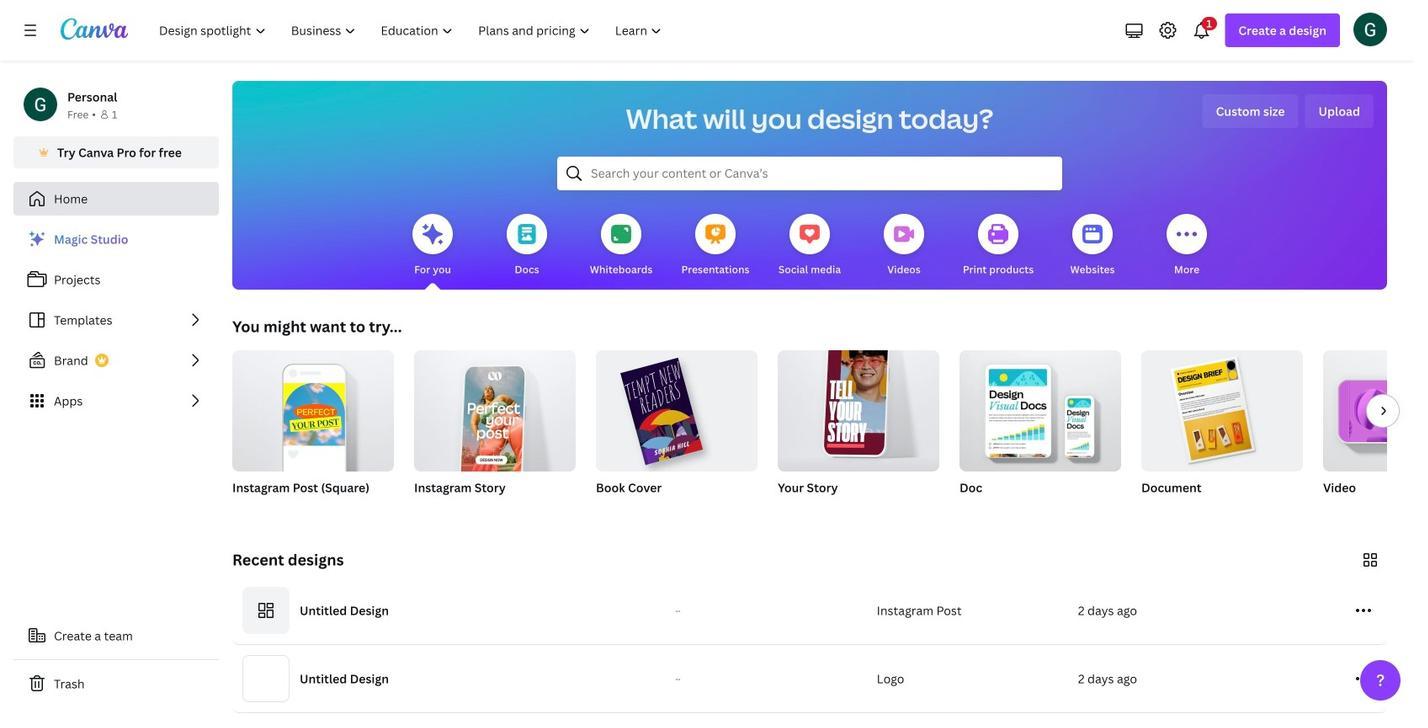 Task type: describe. For each thing, give the bounding box(es) containing it.
top level navigation element
[[148, 13, 677, 47]]



Task type: vqa. For each thing, say whether or not it's contained in the screenshot.
Case related to Case studies How Epicor accelerated their content design delivery process to end bottlenecks and backlogs for their creative team
no



Task type: locate. For each thing, give the bounding box(es) containing it.
list
[[13, 222, 219, 418]]

greg robinson image
[[1354, 12, 1388, 46]]

Search search field
[[591, 157, 1029, 189]]

None search field
[[557, 157, 1063, 190]]

group
[[778, 340, 940, 517], [778, 340, 940, 472], [232, 344, 394, 517], [232, 344, 394, 472], [414, 344, 576, 517], [414, 344, 576, 481], [596, 344, 758, 517], [596, 344, 758, 472], [960, 350, 1122, 517], [960, 350, 1122, 472], [1142, 350, 1303, 517], [1324, 350, 1415, 517]]



